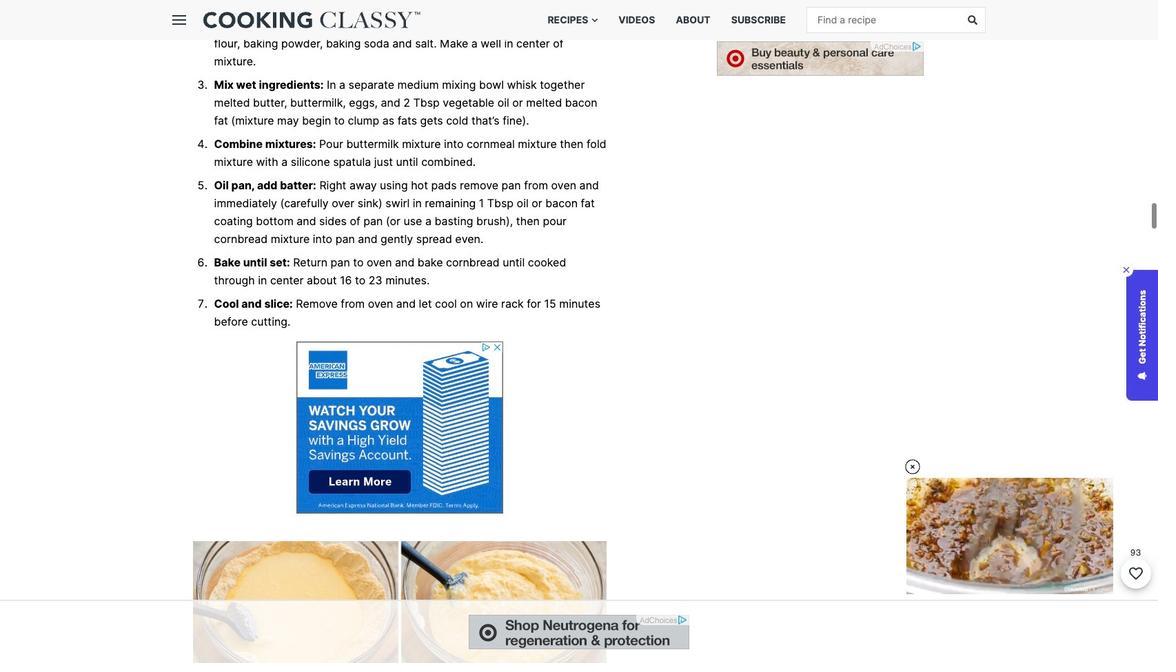 Task type: vqa. For each thing, say whether or not it's contained in the screenshot.
the Southern cornbread recipe ingredients. image in the bottom of the page
no



Task type: locate. For each thing, give the bounding box(es) containing it.
1 vertical spatial advertisement element
[[296, 342, 503, 514]]

video player application
[[906, 479, 1113, 595]]

baking cornbread in a skillet. image
[[193, 542, 607, 664]]

advertisement element
[[717, 41, 924, 76], [296, 342, 503, 514], [469, 616, 689, 650]]

2 vertical spatial advertisement element
[[469, 616, 689, 650]]



Task type: describe. For each thing, give the bounding box(es) containing it.
cooking classy image
[[203, 12, 420, 28]]

Find a recipe text field
[[807, 8, 959, 32]]

0 vertical spatial advertisement element
[[717, 41, 924, 76]]



